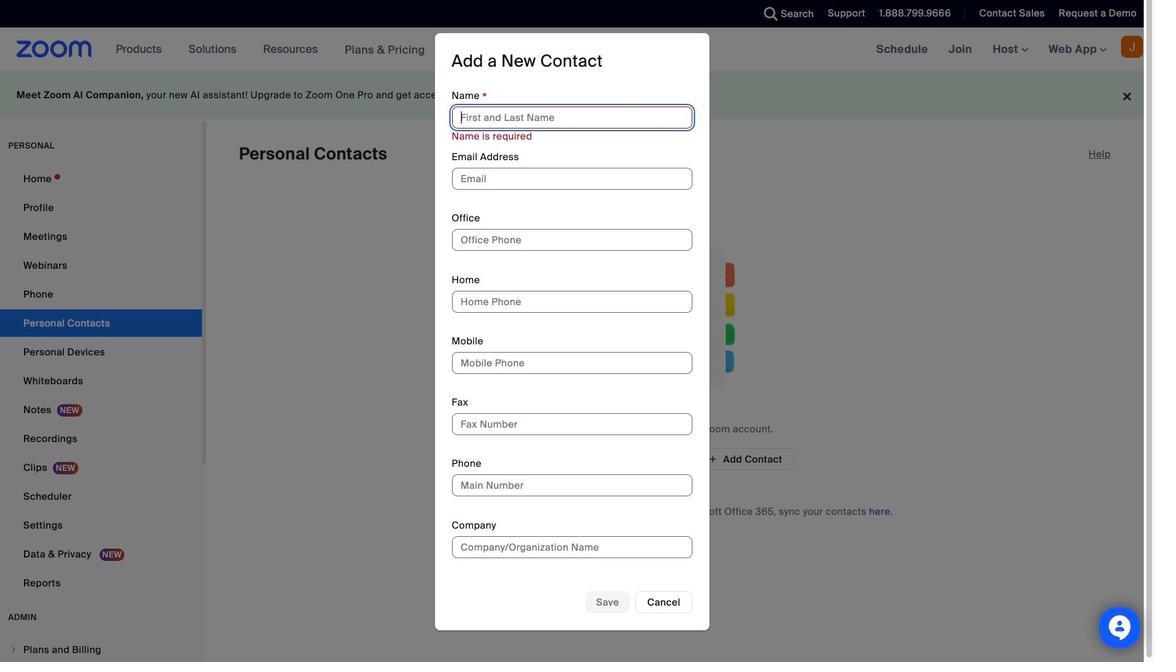 Task type: vqa. For each thing, say whether or not it's contained in the screenshot.
cell
no



Task type: locate. For each thing, give the bounding box(es) containing it.
Home Phone text field
[[452, 291, 693, 313]]

add image
[[709, 453, 718, 465]]

personal menu menu
[[0, 165, 202, 598]]

banner
[[0, 27, 1155, 72]]

meetings navigation
[[867, 27, 1155, 72]]

Main Number text field
[[452, 475, 693, 497]]

zoom logo image
[[16, 41, 92, 58]]

Fax Number text field
[[452, 413, 693, 435]]

dialog
[[435, 33, 710, 630]]

footer
[[0, 71, 1145, 119]]

First and Last Name text field
[[452, 106, 693, 128]]

Company/Organization Name text field
[[452, 536, 693, 558]]



Task type: describe. For each thing, give the bounding box(es) containing it.
Mobile Phone text field
[[452, 352, 693, 374]]

Office Phone text field
[[452, 229, 693, 251]]

product information navigation
[[106, 27, 436, 72]]

Email text field
[[452, 168, 693, 190]]



